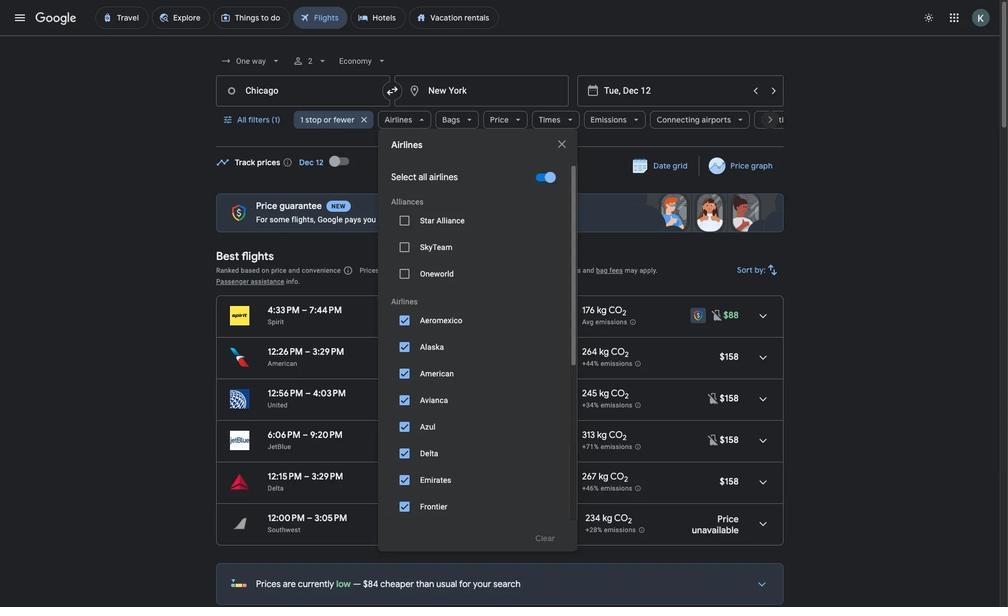 Task type: locate. For each thing, give the bounding box(es) containing it.
1 horizontal spatial you
[[510, 215, 523, 224]]

min for 2 hr 11 min ord – lga
[[459, 305, 474, 316]]

ord
[[433, 318, 446, 326], [433, 401, 446, 409], [433, 443, 446, 451], [433, 485, 446, 492]]

0 horizontal spatial delta
[[268, 485, 284, 492]]

hr inside "2 hr 11 min ord – lga"
[[439, 305, 448, 316]]

price for price guarantee
[[256, 201, 277, 212]]

total duration 2 hr 3 min. element
[[433, 347, 505, 359]]

– inside 12:15 pm – 3:29 pm delta
[[304, 471, 310, 482]]

– inside 4:33 pm – 7:44 pm spirit
[[302, 305, 307, 316]]

price inside button
[[731, 161, 749, 171]]

delta inside 12:15 pm – 3:29 pm delta
[[268, 485, 284, 492]]

ord up "frontier"
[[433, 485, 446, 492]]

min right 7
[[457, 388, 472, 399]]

price right "on"
[[271, 267, 287, 274]]

1 vertical spatial 3:29 pm
[[312, 471, 343, 482]]

kg inside the 234 kg co 2
[[603, 513, 613, 524]]

12:15 pm
[[268, 471, 302, 482]]

connecting airports
[[657, 115, 731, 125]]

min inside total duration 2 hr 3 min. element
[[457, 347, 472, 358]]

prices right learn more about ranking icon
[[360, 267, 379, 274]]

alliances
[[391, 197, 424, 206]]

kg up avg emissions
[[597, 305, 607, 316]]

– down 7
[[446, 401, 451, 409]]

$158
[[720, 352, 739, 363], [720, 393, 739, 404], [720, 435, 739, 446], [720, 476, 739, 487]]

$158 left flight details. leaves o'hare international airport at 12:15 pm on tuesday, december 12 and arrives at laguardia airport at 3:29 pm on tuesday, december 12. image at bottom right
[[720, 476, 739, 487]]

price left "graph"
[[731, 161, 749, 171]]

None search field
[[216, 48, 812, 607]]

prices for are
[[256, 579, 281, 590]]

2 total duration 2 hr 14 min. element from the top
[[433, 471, 505, 484]]

ord inside "2 hr 11 min ord – lga"
[[433, 318, 446, 326]]

avg
[[582, 318, 594, 326]]

price right "bags" popup button
[[490, 115, 509, 125]]

flight details. leaves o'hare international airport at 12:56 pm on tuesday, december 12 and arrives at laguardia airport at 4:03 pm on tuesday, december 12. image
[[750, 386, 777, 413]]

this price for this flight doesn't include overhead bin access. if you need a carry-on bag, use the bags filter to update prices. image down this price for this flight doesn't include overhead bin access. if you need a carry-on bag, use the bags filter to update prices. image on the right of the page
[[707, 433, 720, 447]]

co inside '313 kg co 2'
[[609, 430, 623, 441]]

kg up +71% emissions
[[597, 430, 607, 441]]

graph
[[751, 161, 773, 171]]

american up 7
[[420, 369, 454, 378]]

lga inside "2 hr 11 min ord – lga"
[[451, 318, 463, 326]]

12:56 pm
[[268, 388, 303, 399]]

charges
[[556, 267, 581, 274]]

and left convenience
[[289, 267, 300, 274]]

airlines down include
[[391, 297, 418, 306]]

convenience
[[302, 267, 341, 274]]

stop
[[306, 115, 322, 125]]

co inside the 176 kg co 2
[[609, 305, 623, 316]]

kg inside '313 kg co 2'
[[597, 430, 607, 441]]

234
[[586, 513, 601, 524]]

1 horizontal spatial delta
[[420, 449, 439, 458]]

kg for 264
[[600, 347, 609, 358]]

0 horizontal spatial fees
[[457, 267, 471, 274]]

total duration 2 hr 14 min. element for 267
[[433, 471, 505, 484]]

1 vertical spatial for
[[459, 579, 471, 590]]

176 kg co 2
[[582, 305, 627, 318]]

– inside '12:00 pm – 3:05 pm southwest'
[[307, 513, 313, 524]]

lga down 11
[[451, 318, 463, 326]]

emissions down the 176 kg co 2
[[596, 318, 628, 326]]

0 horizontal spatial for
[[459, 579, 471, 590]]

more details image
[[749, 571, 776, 598]]

airlines down swap origin and destination. icon
[[385, 115, 412, 125]]

hr left 5
[[439, 513, 448, 524]]

hr left "3"
[[439, 347, 448, 358]]

or
[[324, 115, 332, 125]]

price unavailable
[[692, 514, 739, 536]]

2 you from the left
[[510, 215, 523, 224]]

kg up +46% emissions at the bottom right of the page
[[599, 471, 609, 482]]

price inside popup button
[[490, 115, 509, 125]]

1 horizontal spatial fees
[[610, 267, 623, 274]]

158 us dollars text field left flight details. leaves o'hare international airport at 12:56 pm on tuesday, december 12 and arrives at laguardia airport at 4:03 pm on tuesday, december 12. image
[[720, 393, 739, 404]]

0 vertical spatial american
[[268, 360, 297, 368]]

price for price unavailable
[[718, 514, 739, 525]]

2 $158 from the top
[[720, 393, 739, 404]]

airlines down airlines popup button
[[391, 140, 423, 151]]

leaves o'hare international airport at 6:06 pm on tuesday, december 12 and arrives at john f. kennedy international airport at 9:20 pm on tuesday, december 12. element
[[268, 430, 343, 441]]

– inside 2 hr 14 min ord – lga
[[446, 485, 451, 492]]

assistance
[[251, 278, 285, 286]]

ord inside 2 hr 14 min ord – lga
[[433, 485, 446, 492]]

Departure time: 12:56 PM. text field
[[268, 388, 303, 399]]

kg inside 267 kg co 2
[[599, 471, 609, 482]]

co up avg emissions
[[609, 305, 623, 316]]

– left arrival time: 4:03 pm. text box on the left bottom of the page
[[305, 388, 311, 399]]

1 vertical spatial lga
[[451, 485, 463, 492]]

co inside 245 kg co 2
[[611, 388, 625, 399]]

southwest
[[268, 526, 301, 534]]

– left "9:20 pm"
[[303, 430, 308, 441]]

total duration 2 hr 14 min. element
[[433, 430, 505, 442], [433, 471, 505, 484]]

kg up +28% emissions
[[603, 513, 613, 524]]

1 ord from the top
[[433, 318, 446, 326]]

hr up "frontier"
[[439, 471, 448, 482]]

1 the from the left
[[378, 215, 389, 224]]

star alliance
[[420, 216, 465, 225]]

hr for 2 hr 7 min ord –
[[439, 388, 448, 399]]

date grid
[[654, 161, 688, 171]]

min right 11
[[459, 305, 474, 316]]

5 hr from the top
[[439, 471, 448, 482]]

hr
[[439, 305, 448, 316], [439, 347, 448, 358], [439, 388, 448, 399], [439, 430, 448, 441], [439, 471, 448, 482], [439, 513, 448, 524]]

1 $158 from the top
[[720, 352, 739, 363]]

– inside 12:26 pm – 3:29 pm american
[[305, 347, 311, 358]]

2 and from the left
[[583, 267, 595, 274]]

this price for this flight doesn't include overhead bin access. if you need a carry-on bag, use the bags filter to update prices. image
[[711, 309, 724, 322], [707, 433, 720, 447]]

2 inside total duration 2 hr 5 min. element
[[433, 513, 437, 524]]

ord inside the 2 hr 7 min ord –
[[433, 401, 446, 409]]

ranked based on price and convenience
[[216, 267, 341, 274]]

264
[[582, 347, 597, 358]]

for
[[472, 267, 481, 274], [459, 579, 471, 590]]

bags
[[442, 115, 460, 125]]

0 horizontal spatial prices
[[256, 579, 281, 590]]

267
[[582, 471, 597, 482]]

Departure time: 6:06 PM. text field
[[268, 430, 301, 441]]

1 horizontal spatial for
[[472, 267, 481, 274]]

price guarantee
[[256, 201, 322, 212]]

0 vertical spatial 14
[[450, 430, 459, 441]]

4 hr from the top
[[439, 430, 448, 441]]

prices left are
[[256, 579, 281, 590]]

lga inside 2 hr 14 min ord – lga
[[451, 485, 463, 492]]

for left your
[[459, 579, 471, 590]]

co up +46% emissions at the bottom right of the page
[[611, 471, 624, 482]]

–
[[302, 305, 307, 316], [446, 318, 451, 326], [305, 347, 311, 358], [305, 388, 311, 399], [446, 401, 451, 409], [303, 430, 308, 441], [304, 471, 310, 482], [446, 485, 451, 492], [307, 513, 313, 524]]

3:29 pm inside 12:26 pm – 3:29 pm american
[[313, 347, 344, 358]]

None field
[[216, 51, 286, 71], [335, 51, 392, 71], [216, 51, 286, 71], [335, 51, 392, 71]]

hr inside total duration 2 hr 3 min. element
[[439, 347, 448, 358]]

0 horizontal spatial the
[[378, 215, 389, 224]]

flight details. leaves chicago midway international airport at 12:00 pm on tuesday, december 12 and arrives at laguardia airport at 3:05 pm on tuesday, december 12. image
[[750, 511, 777, 537]]

total duration 2 hr 14 min. element down the 2 hr 7 min ord – in the bottom of the page
[[433, 430, 505, 442]]

4:33 pm – 7:44 pm spirit
[[268, 305, 342, 326]]

1 vertical spatial airlines
[[391, 140, 423, 151]]

$158 left flight details. leaves o'hare international airport at 12:56 pm on tuesday, december 12 and arrives at laguardia airport at 4:03 pm on tuesday, december 12. image
[[720, 393, 739, 404]]

2 inside total duration 2 hr 3 min. element
[[433, 347, 437, 358]]

min inside the 2 hr 7 min ord –
[[457, 388, 472, 399]]

1 14 from the top
[[450, 430, 459, 441]]

for right +
[[472, 267, 481, 274]]

1 vertical spatial american
[[420, 369, 454, 378]]

0 vertical spatial 3:29 pm
[[313, 347, 344, 358]]

– down 11
[[446, 318, 451, 326]]

co for 234
[[615, 513, 628, 524]]

delta down departure time: 12:15 pm. text box
[[268, 485, 284, 492]]

– left 3:05 pm
[[307, 513, 313, 524]]

flights,
[[292, 215, 316, 224]]

9:20 pm
[[310, 430, 343, 441]]

price left flight details. leaves chicago midway international airport at 12:00 pm on tuesday, december 12 and arrives at laguardia airport at 3:05 pm on tuesday, december 12. 'image'
[[718, 514, 739, 525]]

1 hr from the top
[[439, 305, 448, 316]]

delta down azul
[[420, 449, 439, 458]]

264 kg co 2
[[582, 347, 629, 359]]

158 US dollars text field
[[720, 393, 739, 404], [720, 476, 739, 487]]

1 horizontal spatial the
[[436, 215, 448, 224]]

1 you from the left
[[364, 215, 376, 224]]

0 horizontal spatial you
[[364, 215, 376, 224]]

track
[[235, 157, 255, 167]]

ord up 'alaska'
[[433, 318, 446, 326]]

kg inside 245 kg co 2
[[600, 388, 609, 399]]

245 kg co 2
[[582, 388, 629, 401]]

1 vertical spatial total duration 2 hr 14 min. element
[[433, 471, 505, 484]]

1 158 us dollars text field from the top
[[720, 393, 739, 404]]

this price for this flight doesn't include overhead bin access. if you need a carry-on bag, use the bags filter to update prices. image
[[707, 392, 720, 405]]

your
[[473, 579, 491, 590]]

0 horizontal spatial and
[[289, 267, 300, 274]]

hr inside 2 hr 14 min ord – lga
[[439, 471, 448, 482]]

min right "3"
[[457, 347, 472, 358]]

– for 12:26 pm
[[305, 347, 311, 358]]

prices include required taxes + fees for 2 passengers. optional charges and bag fees may apply. passenger assistance
[[216, 267, 658, 286]]

0 vertical spatial for
[[472, 267, 481, 274]]

—
[[353, 579, 361, 590]]

kg for 267
[[599, 471, 609, 482]]

3:29 pm
[[313, 347, 344, 358], [312, 471, 343, 482]]

learn more about ranking image
[[343, 266, 353, 276]]

+46%
[[582, 485, 599, 492]]

none text field inside search field
[[216, 75, 390, 106]]

co for 245
[[611, 388, 625, 399]]

alliance
[[437, 216, 465, 225]]

emissions button
[[584, 106, 646, 133]]

co inside 264 kg co 2
[[611, 347, 625, 358]]

kg up +44% emissions
[[600, 347, 609, 358]]

hawaiian only image
[[512, 520, 556, 547]]

1 lga from the top
[[451, 318, 463, 326]]

and left bag
[[583, 267, 595, 274]]

select
[[391, 172, 417, 183]]

hr left 7
[[439, 388, 448, 399]]

emissions for 264
[[601, 360, 633, 368]]

leaves o'hare international airport at 4:33 pm on tuesday, december 12 and arrives at laguardia airport at 7:44 pm on tuesday, december 12. element
[[268, 305, 342, 316]]

prices inside prices include required taxes + fees for 2 passengers. optional charges and bag fees may apply. passenger assistance
[[360, 267, 379, 274]]

prices are currently low — $84 cheaper than usual for your search
[[256, 579, 521, 590]]

close dialog image
[[556, 138, 569, 151]]

min inside 2 hr 14 min ord – lga
[[461, 471, 476, 482]]

1 vertical spatial prices
[[256, 579, 281, 590]]

5
[[450, 513, 455, 524]]

0 vertical spatial delta
[[420, 449, 439, 458]]

14 inside 2 hr 14 min ord – lga
[[450, 471, 459, 482]]

kg
[[597, 305, 607, 316], [600, 347, 609, 358], [600, 388, 609, 399], [597, 430, 607, 441], [599, 471, 609, 482], [603, 513, 613, 524]]

lga up 5
[[451, 485, 463, 492]]

158 US dollars text field
[[720, 435, 739, 446]]

co for 176
[[609, 305, 623, 316]]

3:29 pm for 12:26 pm
[[313, 347, 344, 358]]

ord down azul
[[433, 443, 446, 451]]

co up +44% emissions
[[611, 347, 625, 358]]

co up +71% emissions
[[609, 430, 623, 441]]

1 horizontal spatial and
[[583, 267, 595, 274]]

hr left 11
[[439, 305, 448, 316]]

duration button
[[755, 106, 812, 133]]

min inside total duration 2 hr 5 min. element
[[457, 513, 472, 524]]

3:29 pm inside 12:15 pm – 3:29 pm delta
[[312, 471, 343, 482]]

hr for 2 hr 5 min
[[439, 513, 448, 524]]

1 vertical spatial delta
[[268, 485, 284, 492]]

min inside '2 hr 14 min ord'
[[461, 430, 476, 441]]

ranked
[[216, 267, 239, 274]]

0 vertical spatial 158 us dollars text field
[[720, 393, 739, 404]]

245
[[582, 388, 597, 399]]

this price for this flight doesn't include overhead bin access. if you need a carry-on bag, use the bags filter to update prices. image up $158 text box
[[711, 309, 724, 322]]

– inside 12:56 pm – 4:03 pm united
[[305, 388, 311, 399]]

– right 4:33 pm
[[302, 305, 307, 316]]

– inside 6:06 pm – 9:20 pm jetblue
[[303, 430, 308, 441]]

new
[[332, 203, 346, 210]]

ord inside '2 hr 14 min ord'
[[433, 443, 446, 451]]

14 right azul
[[450, 430, 459, 441]]

emissions down 264 kg co 2
[[601, 360, 633, 368]]

None text field
[[216, 75, 390, 106]]

0 horizontal spatial price
[[271, 267, 287, 274]]

Arrival time: 3:29 PM. text field
[[313, 347, 344, 358]]

min right 5
[[457, 513, 472, 524]]

kg inside 264 kg co 2
[[600, 347, 609, 358]]

2 inside 245 kg co 2
[[625, 392, 629, 401]]

co for 313
[[609, 430, 623, 441]]

158 US dollars text field
[[720, 352, 739, 363]]

$158 left flight details. leaves o'hare international airport at 6:06 pm on tuesday, december 12 and arrives at john f. kennedy international airport at 9:20 pm on tuesday, december 12. image
[[720, 435, 739, 446]]

2 inside "2 hr 11 min ord – lga"
[[433, 305, 437, 316]]

kg inside the 176 kg co 2
[[597, 305, 607, 316]]

emissions down 267 kg co 2 at the bottom right of the page
[[601, 485, 633, 492]]

2 lga from the top
[[451, 485, 463, 492]]

hr inside the 2 hr 7 min ord –
[[439, 388, 448, 399]]

the right if
[[436, 215, 448, 224]]

co for 267
[[611, 471, 624, 482]]

fees
[[457, 267, 471, 274], [610, 267, 623, 274]]

price left drops
[[450, 215, 467, 224]]

connecting airports button
[[650, 106, 750, 133]]

2 inside the 176 kg co 2
[[623, 308, 627, 318]]

2 14 from the top
[[450, 471, 459, 482]]

12:26 pm – 3:29 pm american
[[268, 347, 344, 368]]

0 vertical spatial airlines
[[385, 115, 412, 125]]

fees right bag
[[610, 267, 623, 274]]

hr for 2 hr 14 min ord
[[439, 430, 448, 441]]

88 US dollars text field
[[724, 310, 739, 321]]

0 vertical spatial prices
[[360, 267, 379, 274]]

co up +28% emissions
[[615, 513, 628, 524]]

14 for 9:20 pm
[[450, 430, 459, 441]]

1 total duration 2 hr 14 min. element from the top
[[433, 430, 505, 442]]

american down 12:26 pm
[[268, 360, 297, 368]]

1 horizontal spatial american
[[420, 369, 454, 378]]

flight details. leaves o'hare international airport at 4:33 pm on tuesday, december 12 and arrives at laguardia airport at 7:44 pm on tuesday, december 12. image
[[750, 303, 777, 329]]

3 ord from the top
[[433, 443, 446, 451]]

ord up azul
[[433, 401, 446, 409]]

hr inside '2 hr 14 min ord'
[[439, 430, 448, 441]]

avg emissions
[[582, 318, 628, 326]]

– left arrival time: 3:29 pm. text box at the left of page
[[304, 471, 310, 482]]

1 vertical spatial this price for this flight doesn't include overhead bin access. if you need a carry-on bag, use the bags filter to update prices. image
[[707, 433, 720, 447]]

hr for 2 hr 11 min ord – lga
[[439, 305, 448, 316]]

min inside "2 hr 11 min ord – lga"
[[459, 305, 474, 316]]

guarantee
[[280, 201, 322, 212]]

airlines inside popup button
[[385, 115, 412, 125]]

hr right azul
[[439, 430, 448, 441]]

6 hr from the top
[[439, 513, 448, 524]]

than
[[416, 579, 434, 590]]

co inside 267 kg co 2
[[611, 471, 624, 482]]

sort by: button
[[733, 257, 784, 283]]

alaska
[[420, 343, 444, 352]]

3:29 pm down 9:20 pm text field
[[312, 471, 343, 482]]

price up for at the left top
[[256, 201, 277, 212]]

required
[[405, 267, 431, 274]]

$158 left flight details. leaves o'hare international airport at 12:26 pm on tuesday, december 12 and arrives at laguardia airport at 3:29 pm on tuesday, december 12. icon
[[720, 352, 739, 363]]

12:00 pm
[[268, 513, 305, 524]]

co for 264
[[611, 347, 625, 358]]

None text field
[[395, 75, 569, 106]]

1 horizontal spatial price
[[450, 215, 467, 224]]

– up "frontier"
[[446, 485, 451, 492]]

hr inside total duration 2 hr 5 min. element
[[439, 513, 448, 524]]

2 158 us dollars text field from the top
[[720, 476, 739, 487]]

ord for 4:03 pm
[[433, 401, 446, 409]]

2 hr from the top
[[439, 347, 448, 358]]

star
[[420, 216, 435, 225]]

0 vertical spatial lga
[[451, 318, 463, 326]]

– for 12:15 pm
[[304, 471, 310, 482]]

1 horizontal spatial prices
[[360, 267, 379, 274]]

emissions down '313 kg co 2'
[[601, 443, 633, 451]]

you
[[364, 215, 376, 224], [510, 215, 523, 224]]

14 down '2 hr 14 min ord' at the left of page
[[450, 471, 459, 482]]

3:29 pm up 4:03 pm
[[313, 347, 344, 358]]

1 vertical spatial 158 us dollars text field
[[720, 476, 739, 487]]

min down the 2 hr 7 min ord – in the bottom of the page
[[461, 430, 476, 441]]

3 $158 from the top
[[720, 435, 739, 446]]

total duration 2 hr 14 min. element down '2 hr 14 min ord' at the left of page
[[433, 471, 505, 484]]

prices for include
[[360, 267, 379, 274]]

and inside prices include required taxes + fees for 2 passengers. optional charges and bag fees may apply. passenger assistance
[[583, 267, 595, 274]]

313 kg co 2
[[582, 430, 627, 443]]

0 vertical spatial this price for this flight doesn't include overhead bin access. if you need a carry-on bag, use the bags filter to update prices. image
[[711, 309, 724, 322]]

emissions down the 234 kg co 2 at the bottom right of the page
[[604, 526, 636, 534]]

you right pays
[[364, 215, 376, 224]]

0 horizontal spatial american
[[268, 360, 297, 368]]

grid
[[673, 161, 688, 171]]

1 vertical spatial 14
[[450, 471, 459, 482]]

co up +34% emissions
[[611, 388, 625, 399]]

airlines
[[385, 115, 412, 125], [391, 140, 423, 151], [391, 297, 418, 306]]

– inside "2 hr 11 min ord – lga"
[[446, 318, 451, 326]]

flight details. leaves o'hare international airport at 12:26 pm on tuesday, december 12 and arrives at laguardia airport at 3:29 pm on tuesday, december 12. image
[[750, 344, 777, 371]]

2 ord from the top
[[433, 401, 446, 409]]

fees right +
[[457, 267, 471, 274]]

prices
[[360, 267, 379, 274], [256, 579, 281, 590]]

google
[[318, 215, 343, 224]]

min for 2 hr 5 min
[[457, 513, 472, 524]]

flight details. leaves o'hare international airport at 6:06 pm on tuesday, december 12 and arrives at john f. kennedy international airport at 9:20 pm on tuesday, december 12. image
[[750, 427, 777, 454]]

the
[[378, 215, 389, 224], [436, 215, 448, 224]]

the left the difference
[[378, 215, 389, 224]]

14 inside '2 hr 14 min ord'
[[450, 430, 459, 441]]

min right "emirates"
[[461, 471, 476, 482]]

0 vertical spatial total duration 2 hr 14 min. element
[[433, 430, 505, 442]]

delta
[[420, 449, 439, 458], [268, 485, 284, 492]]

learn more about tracked prices image
[[283, 157, 293, 167]]

ord for 9:20 pm
[[433, 443, 446, 451]]

co inside the 234 kg co 2
[[615, 513, 628, 524]]

lga
[[451, 318, 463, 326], [451, 485, 463, 492]]

optional
[[528, 267, 555, 274]]

flight details. leaves o'hare international airport at 12:15 pm on tuesday, december 12 and arrives at laguardia airport at 3:29 pm on tuesday, december 12. image
[[750, 469, 777, 496]]

158 us dollars text field left flight details. leaves o'hare international airport at 12:15 pm on tuesday, december 12 and arrives at laguardia airport at 3:29 pm on tuesday, december 12. image at bottom right
[[720, 476, 739, 487]]

1
[[300, 115, 304, 125]]

you right after
[[510, 215, 523, 224]]

dec 12
[[299, 157, 324, 167]]

price inside price unavailable
[[718, 514, 739, 525]]

3 hr from the top
[[439, 388, 448, 399]]

kg up +34% emissions
[[600, 388, 609, 399]]

skyteam
[[420, 243, 453, 252]]

pays
[[345, 215, 362, 224]]

emissions down 245 kg co 2
[[601, 402, 633, 409]]

– left arrival time: 3:29 pm. text field
[[305, 347, 311, 358]]

4 $158 from the top
[[720, 476, 739, 487]]

loading results progress bar
[[0, 35, 1000, 38]]

next image
[[757, 106, 784, 133]]

apply.
[[640, 267, 658, 274]]

and
[[289, 267, 300, 274], [583, 267, 595, 274]]

1 vertical spatial price
[[271, 267, 287, 274]]

– for 12:56 pm
[[305, 388, 311, 399]]

4 ord from the top
[[433, 485, 446, 492]]

3:29 pm for 12:15 pm
[[312, 471, 343, 482]]



Task type: vqa. For each thing, say whether or not it's contained in the screenshot.
hr inside the 2 hr 7 min ord –
yes



Task type: describe. For each thing, give the bounding box(es) containing it.
best
[[216, 250, 239, 263]]

4:33 pm
[[268, 305, 300, 316]]

Departure time: 4:33 PM. text field
[[268, 305, 300, 316]]

kg for 176
[[597, 305, 607, 316]]

2 hr 14 min ord – lga
[[433, 471, 476, 492]]

frontier
[[420, 502, 448, 511]]

dec
[[299, 157, 314, 167]]

2 vertical spatial airlines
[[391, 297, 418, 306]]

2 inside '313 kg co 2'
[[623, 433, 627, 443]]

12:15 pm – 3:29 pm delta
[[268, 471, 343, 492]]

passenger
[[216, 278, 249, 286]]

main menu image
[[13, 11, 27, 24]]

unavailable
[[692, 525, 739, 536]]

total duration 2 hr 7 min. element
[[433, 388, 505, 401]]

– for 6:06 pm
[[303, 430, 308, 441]]

12:00 pm – 3:05 pm southwest
[[268, 513, 347, 534]]

min for 2 hr 7 min ord –
[[457, 388, 472, 399]]

by:
[[755, 265, 766, 275]]

emissions for 176
[[596, 318, 628, 326]]

kg for 234
[[603, 513, 613, 524]]

emirates
[[420, 476, 452, 485]]

Departure time: 12:15 PM. text field
[[268, 471, 302, 482]]

2 fees from the left
[[610, 267, 623, 274]]

2 hr 11 min ord – lga
[[433, 305, 474, 326]]

313
[[582, 430, 595, 441]]

2 inside the 234 kg co 2
[[628, 516, 632, 526]]

date grid button
[[625, 156, 697, 176]]

emissions for 313
[[601, 443, 633, 451]]

min for 2 hr 14 min ord
[[461, 430, 476, 441]]

12
[[316, 157, 324, 167]]

2 hr 14 min ord
[[433, 430, 476, 451]]

Arrival time: 7:44 PM. text field
[[310, 305, 342, 316]]

select all airlines
[[391, 172, 458, 183]]

include
[[381, 267, 404, 274]]

234 kg co 2
[[586, 513, 632, 526]]

12:26 pm
[[268, 347, 303, 358]]

track prices
[[235, 157, 280, 167]]

swap origin and destination. image
[[386, 84, 399, 98]]

bag
[[596, 267, 608, 274]]

after
[[492, 215, 508, 224]]

date
[[654, 161, 671, 171]]

1 stop or fewer
[[300, 115, 355, 125]]

price for price
[[490, 115, 509, 125]]

0 vertical spatial price
[[450, 215, 467, 224]]

american inside 12:26 pm – 3:29 pm american
[[268, 360, 297, 368]]

lga for 11
[[451, 318, 463, 326]]

3
[[450, 347, 455, 358]]

Arrival time: 3:05 PM. text field
[[315, 513, 347, 524]]

kg for 245
[[600, 388, 609, 399]]

total duration 2 hr 5 min. element
[[433, 513, 506, 526]]

difference
[[392, 215, 427, 224]]

all
[[237, 115, 247, 125]]

may
[[625, 267, 638, 274]]

Arrival time: 3:29 PM. text field
[[312, 471, 343, 482]]

fewer
[[333, 115, 355, 125]]

search
[[494, 579, 521, 590]]

2 inside 2 hr 14 min ord – lga
[[433, 471, 437, 482]]

spirit
[[268, 318, 284, 326]]

if
[[429, 215, 434, 224]]

change appearance image
[[916, 4, 943, 31]]

hr for 2 hr 14 min ord – lga
[[439, 471, 448, 482]]

1 and from the left
[[289, 267, 300, 274]]

176
[[582, 305, 595, 316]]

price graph button
[[702, 156, 782, 176]]

delta inside search field
[[420, 449, 439, 458]]

2 hr 3 min
[[433, 347, 472, 358]]

total duration 2 hr 11 min. element
[[433, 305, 505, 318]]

cheaper
[[381, 579, 414, 590]]

2 inside '2 hr 14 min ord'
[[433, 430, 437, 441]]

2 button
[[288, 48, 333, 74]]

Departure time: 12:00 PM. text field
[[268, 513, 305, 524]]

+71% emissions
[[582, 443, 633, 451]]

duration
[[761, 115, 793, 125]]

+71%
[[582, 443, 599, 451]]

2 inside the 2 hr 7 min ord –
[[433, 388, 437, 399]]

bag fees button
[[596, 267, 623, 274]]

leaves o'hare international airport at 12:26 pm on tuesday, december 12 and arrives at laguardia airport at 3:29 pm on tuesday, december 12. element
[[268, 347, 344, 358]]

none search field containing airlines
[[216, 48, 812, 607]]

airlines
[[429, 172, 458, 183]]

based
[[241, 267, 260, 274]]

2 hr 5 min
[[433, 513, 472, 524]]

passenger assistance button
[[216, 278, 285, 286]]

leaves chicago midway international airport at 12:00 pm on tuesday, december 12 and arrives at laguardia airport at 3:05 pm on tuesday, december 12. element
[[268, 513, 347, 524]]

14 for 3:29 pm
[[450, 471, 459, 482]]

+28% emissions
[[586, 526, 636, 534]]

+44% emissions
[[582, 360, 633, 368]]

Arrival time: 9:20 PM. text field
[[310, 430, 343, 441]]

Arrival time: 4:03 PM. text field
[[313, 388, 346, 399]]

New feature text field
[[327, 201, 351, 212]]

lga for 14
[[451, 485, 463, 492]]

airlines button
[[378, 106, 431, 133]]

nonstop
[[506, 513, 541, 524]]

kg for 313
[[597, 430, 607, 441]]

emissions for 245
[[601, 402, 633, 409]]

min for 2 hr 14 min ord – lga
[[461, 471, 476, 482]]

hr for 2 hr 3 min
[[439, 347, 448, 358]]

4:03 pm
[[313, 388, 346, 399]]

leaves o'hare international airport at 12:15 pm on tuesday, december 12 and arrives at laguardia airport at 3:29 pm on tuesday, december 12. element
[[268, 471, 343, 482]]

2 inside 267 kg co 2
[[624, 475, 628, 484]]

2 the from the left
[[436, 215, 448, 224]]

min for 2 hr 3 min
[[457, 347, 472, 358]]

jetblue
[[268, 443, 291, 451]]

avianca
[[420, 396, 448, 405]]

emissions
[[591, 115, 627, 125]]

Departure text field
[[604, 76, 746, 106]]

2 inside 264 kg co 2
[[625, 350, 629, 359]]

– for 4:33 pm
[[302, 305, 307, 316]]

for
[[256, 215, 268, 224]]

emissions for 234
[[604, 526, 636, 534]]

nonstop flight. element
[[506, 513, 541, 526]]

sort by:
[[738, 265, 766, 275]]

3:05 pm
[[315, 513, 347, 524]]

ord for 7:44 pm
[[433, 318, 446, 326]]

find the best price region
[[216, 148, 784, 185]]

(1)
[[272, 115, 280, 125]]

+44%
[[582, 360, 599, 368]]

2 inside 2 popup button
[[308, 57, 313, 65]]

all
[[419, 172, 427, 183]]

leaves o'hare international airport at 12:56 pm on tuesday, december 12 and arrives at laguardia airport at 4:03 pm on tuesday, december 12. element
[[268, 388, 346, 399]]

7:44 pm
[[310, 305, 342, 316]]

price for price graph
[[731, 161, 749, 171]]

11
[[450, 305, 457, 316]]

total duration 2 hr 14 min. element for 313
[[433, 430, 505, 442]]

2 inside prices include required taxes + fees for 2 passengers. optional charges and bag fees may apply. passenger assistance
[[483, 267, 487, 274]]

best flights
[[216, 250, 274, 263]]

+34%
[[582, 402, 599, 409]]

for inside prices include required taxes + fees for 2 passengers. optional charges and bag fees may apply. passenger assistance
[[472, 267, 481, 274]]

$88
[[724, 310, 739, 321]]

low
[[336, 579, 351, 590]]

Departure time: 12:26 PM. text field
[[268, 347, 303, 358]]

currently
[[298, 579, 334, 590]]

6:06 pm – 9:20 pm jetblue
[[268, 430, 343, 451]]

– for 12:00 pm
[[307, 513, 313, 524]]

flights
[[242, 250, 274, 263]]

12:56 pm – 4:03 pm united
[[268, 388, 346, 409]]

oneworld
[[420, 269, 454, 278]]

airports
[[702, 115, 731, 125]]

– inside the 2 hr 7 min ord –
[[446, 401, 451, 409]]

american inside search field
[[420, 369, 454, 378]]

emissions for 267
[[601, 485, 633, 492]]

ord for 3:29 pm
[[433, 485, 446, 492]]

price graph
[[731, 161, 773, 171]]

best flights main content
[[216, 148, 784, 607]]

times
[[539, 115, 561, 125]]

1 fees from the left
[[457, 267, 471, 274]]

drops
[[469, 215, 489, 224]]



